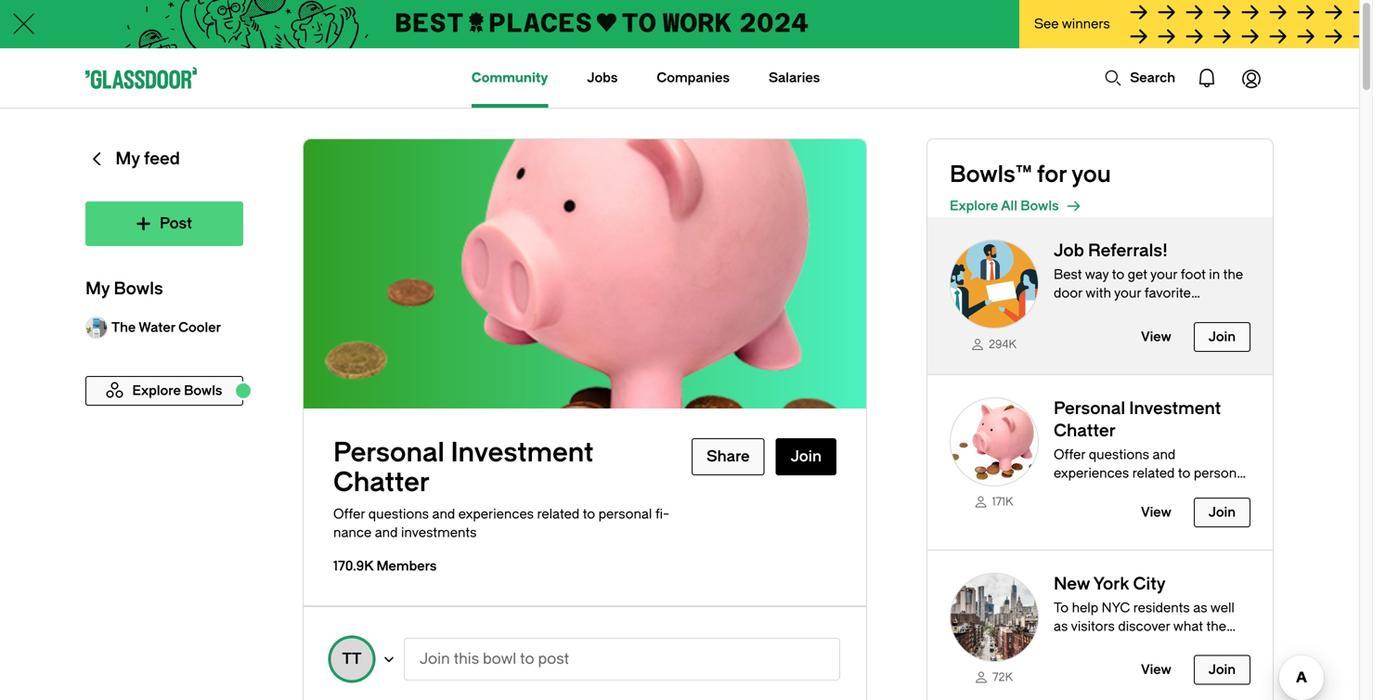 Task type: locate. For each thing, give the bounding box(es) containing it.
0 horizontal spatial lottie animation container image
[[1105, 69, 1123, 87]]

job referrals!
[[1054, 241, 1168, 261]]

lottie animation container image
[[1185, 56, 1230, 100], [1105, 69, 1123, 87]]

investment inside personal investment chatter offer questions and experiences related to personal fi nance and investments
[[451, 437, 594, 469]]

72k link
[[950, 669, 1039, 685]]

my for my bowls
[[85, 279, 110, 299]]

my
[[116, 149, 140, 169], [85, 279, 110, 299]]

feed
[[144, 149, 180, 169]]

experiences inside personal investment chatter offer questions and experiences related to personal finance and investments
[[1054, 466, 1130, 481]]

lottie animation container image left search on the top of page
[[1105, 69, 1123, 87]]

image for bowl image for new york city
[[950, 573, 1039, 662]]

join this bowl to post
[[420, 651, 569, 668]]

chatter up finance
[[1054, 421, 1116, 440]]

1 horizontal spatial related
[[1133, 466, 1175, 481]]

related inside personal investment chatter offer questions and experiences related to personal fi nance and investments
[[537, 507, 580, 522]]

and
[[1153, 447, 1176, 462], [1103, 484, 1126, 499], [432, 507, 455, 522], [375, 525, 398, 541]]

explore
[[950, 198, 999, 214]]

city
[[1186, 637, 1208, 653]]

community
[[472, 70, 548, 85]]

0 horizontal spatial offer
[[333, 507, 365, 522]]

personal inside personal investment chatter offer questions and experiences related to personal finance and investments
[[1194, 466, 1248, 481]]

294k link
[[950, 336, 1039, 352]]

1 horizontal spatial questions
[[1089, 447, 1150, 462]]

2 vertical spatial image for bowl image
[[950, 573, 1039, 662]]

image for bowl image up 294k link
[[950, 240, 1039, 329]]

to
[[1179, 466, 1191, 481], [583, 507, 595, 522], [1236, 637, 1249, 653], [520, 651, 535, 668]]

my feed
[[116, 149, 180, 169]]

1 vertical spatial bowls
[[114, 279, 163, 299]]

1 horizontal spatial chatter
[[1054, 421, 1116, 440]]

offer!
[[1054, 656, 1088, 671]]

related inside personal investment chatter offer questions and experiences related to personal finance and investments
[[1133, 466, 1175, 481]]

1 vertical spatial questions
[[369, 507, 429, 522]]

city
[[1134, 574, 1166, 594]]

questions up members
[[369, 507, 429, 522]]

0 vertical spatial related
[[1133, 466, 1175, 481]]

294k
[[989, 338, 1017, 351]]

investments
[[1130, 484, 1205, 499], [401, 525, 477, 541]]

1 horizontal spatial experiences
[[1054, 466, 1130, 481]]

0 vertical spatial investments
[[1130, 484, 1205, 499]]

1 vertical spatial experiences
[[459, 507, 534, 522]]

my up the water cooler link
[[85, 279, 110, 299]]

personal inside personal investment chatter offer questions and experiences related to personal finance and investments
[[1054, 399, 1126, 418]]

1 vertical spatial chatter
[[333, 467, 430, 498]]

york
[[1094, 574, 1130, 594]]

investment
[[1130, 399, 1222, 418], [451, 437, 594, 469]]

as
[[1194, 600, 1208, 616], [1054, 619, 1068, 634]]

explore all bowls link
[[950, 195, 1273, 217]]

you
[[1072, 162, 1112, 188]]

image for bowl image up "72k" link
[[950, 573, 1039, 662]]

1 vertical spatial image for bowl image
[[950, 397, 1039, 486]]

image for bowl image
[[950, 240, 1039, 329], [950, 397, 1039, 486], [950, 573, 1039, 662]]

offer inside personal investment chatter offer questions and experiences related to personal fi nance and investments
[[333, 507, 365, 522]]

0 horizontal spatial chatter
[[333, 467, 430, 498]]

1 horizontal spatial investment
[[1130, 399, 1222, 418]]

0 vertical spatial my
[[116, 149, 140, 169]]

bowls right all
[[1021, 198, 1059, 214]]

as up what
[[1194, 600, 1208, 616]]

questions inside personal investment chatter offer questions and experiences related to personal fi nance and investments
[[369, 507, 429, 522]]

related for personal investment chatter offer questions and experiences related to personal finance and investments
[[1133, 466, 1175, 481]]

1 horizontal spatial my
[[116, 149, 140, 169]]

questions for personal investment chatter offer questions and experiences related to personal finance and investments
[[1089, 447, 1150, 462]]

1 vertical spatial as
[[1054, 619, 1068, 634]]

residents
[[1134, 600, 1190, 616]]

171k
[[992, 496, 1014, 509]]

1 horizontal spatial personal
[[1054, 399, 1126, 418]]

1 vertical spatial related
[[537, 507, 580, 522]]

experiences inside personal investment chatter offer questions and experiences related to personal fi nance and investments
[[459, 507, 534, 522]]

as down to
[[1054, 619, 1068, 634]]

0 vertical spatial questions
[[1089, 447, 1150, 462]]

personal
[[1194, 466, 1248, 481], [599, 507, 652, 522]]

winners
[[1062, 16, 1111, 32]]

discover
[[1119, 619, 1171, 634]]

the
[[1207, 619, 1227, 634]]

chatter inside personal investment chatter offer questions and experiences related to personal fi nance and investments
[[333, 467, 430, 498]]

investments inside personal investment chatter offer questions and experiences related to personal fi nance and investments
[[401, 525, 477, 541]]

171k link
[[950, 494, 1039, 509]]

0 horizontal spatial personal
[[599, 507, 652, 522]]

world's
[[1054, 637, 1098, 653]]

personal
[[1054, 399, 1126, 418], [333, 437, 445, 469]]

join this bowl to post button
[[404, 638, 841, 681]]

investments right finance
[[1130, 484, 1205, 499]]

investment inside personal investment chatter offer questions and experiences related to personal finance and investments
[[1130, 399, 1222, 418]]

related
[[1133, 466, 1175, 481], [537, 507, 580, 522]]

0 vertical spatial as
[[1194, 600, 1208, 616]]

personal for personal investment chatter offer questions and experiences related to personal fi nance and investments
[[599, 507, 652, 522]]

t
[[342, 651, 352, 668], [352, 651, 362, 668]]

1 horizontal spatial bowls
[[1021, 198, 1059, 214]]

0 horizontal spatial personal
[[333, 437, 445, 469]]

my inside "link"
[[116, 149, 140, 169]]

questions inside personal investment chatter offer questions and experiences related to personal finance and investments
[[1089, 447, 1150, 462]]

personal investment chatter offer questions and experiences related to personal finance and investments
[[1054, 399, 1248, 499]]

0 vertical spatial personal
[[1054, 399, 1126, 418]]

1 vertical spatial personal
[[333, 437, 445, 469]]

to
[[1054, 600, 1069, 616]]

personal inside personal investment chatter offer questions and experiences related to personal fi nance and investments
[[599, 507, 652, 522]]

0 horizontal spatial experiences
[[459, 507, 534, 522]]

0 horizontal spatial investments
[[401, 525, 477, 541]]

the water cooler link
[[85, 309, 243, 346]]

1 horizontal spatial lottie animation container image
[[1185, 56, 1230, 100]]

1 vertical spatial offer
[[333, 507, 365, 522]]

salaries link
[[769, 48, 820, 108]]

1 vertical spatial personal
[[599, 507, 652, 522]]

bowls
[[1021, 198, 1059, 214], [114, 279, 163, 299]]

0 horizontal spatial my
[[85, 279, 110, 299]]

0 horizontal spatial as
[[1054, 619, 1068, 634]]

search button
[[1095, 59, 1185, 97]]

0 vertical spatial personal
[[1194, 466, 1248, 481]]

companies
[[657, 70, 730, 85]]

lottie animation container image
[[397, 48, 474, 107], [397, 48, 474, 107], [1185, 56, 1230, 100], [1230, 56, 1274, 100], [1230, 56, 1274, 100], [1105, 69, 1123, 87]]

personal inside personal investment chatter offer questions and experiences related to personal fi nance and investments
[[333, 437, 445, 469]]

for
[[1037, 162, 1067, 188]]

1 vertical spatial investment
[[451, 437, 594, 469]]

0 horizontal spatial investment
[[451, 437, 594, 469]]

personal for personal investment chatter offer questions and experiences related to personal finance and investments
[[1194, 466, 1248, 481]]

what
[[1174, 619, 1204, 634]]

offer for personal investment chatter offer questions and experiences related to personal fi nance and investments
[[333, 507, 365, 522]]

0 horizontal spatial related
[[537, 507, 580, 522]]

has
[[1211, 637, 1233, 653]]

investments up members
[[401, 525, 477, 541]]

72k
[[993, 671, 1013, 684]]

chatter inside personal investment chatter offer questions and experiences related to personal finance and investments
[[1054, 421, 1116, 440]]

1 horizontal spatial offer
[[1054, 447, 1086, 462]]

chatter for personal investment chatter offer questions and experiences related to personal finance and investments
[[1054, 421, 1116, 440]]

0 horizontal spatial questions
[[369, 507, 429, 522]]

0 horizontal spatial bowls
[[114, 279, 163, 299]]

job
[[1054, 241, 1085, 261]]

to inside new york city to help nyc residents as well as visitors discover what the world's most popular city has to offer!
[[1236, 637, 1249, 653]]

questions up finance
[[1089, 447, 1150, 462]]

experiences for personal investment chatter offer questions and experiences related to personal fi nance and investments
[[459, 507, 534, 522]]

0 vertical spatial investment
[[1130, 399, 1222, 418]]

offer
[[1054, 447, 1086, 462], [333, 507, 365, 522]]

image for bowl image up 171k link
[[950, 397, 1039, 486]]

explore all bowls
[[950, 198, 1059, 214]]

0 vertical spatial experiences
[[1054, 466, 1130, 481]]

personal for personal investment chatter offer questions and experiences related to personal fi nance and investments
[[333, 437, 445, 469]]

1 image for bowl image from the top
[[950, 240, 1039, 329]]

water
[[139, 320, 175, 335]]

1 vertical spatial investments
[[401, 525, 477, 541]]

questions
[[1089, 447, 1150, 462], [369, 507, 429, 522]]

experiences
[[1054, 466, 1130, 481], [459, 507, 534, 522]]

1 vertical spatial my
[[85, 279, 110, 299]]

chatter
[[1054, 421, 1116, 440], [333, 467, 430, 498]]

bowls™ for you
[[950, 162, 1112, 188]]

offer up finance
[[1054, 447, 1086, 462]]

offer inside personal investment chatter offer questions and experiences related to personal finance and investments
[[1054, 447, 1086, 462]]

questions for personal investment chatter offer questions and experiences related to personal fi nance and investments
[[369, 507, 429, 522]]

my left feed at top
[[116, 149, 140, 169]]

members
[[377, 559, 437, 574]]

the water cooler
[[111, 320, 221, 335]]

1 horizontal spatial investments
[[1130, 484, 1205, 499]]

offer up the 170.9k
[[333, 507, 365, 522]]

lottie animation container image inside search button
[[1105, 69, 1123, 87]]

1 horizontal spatial personal
[[1194, 466, 1248, 481]]

170.9k
[[333, 559, 374, 574]]

to inside personal investment chatter offer questions and experiences related to personal finance and investments
[[1179, 466, 1191, 481]]

lottie animation container image right search on the top of page
[[1185, 56, 1230, 100]]

fi
[[656, 507, 670, 522]]

cooler
[[178, 320, 221, 335]]

chatter up 170.9k members
[[333, 467, 430, 498]]

0 vertical spatial chatter
[[1054, 421, 1116, 440]]

0 vertical spatial offer
[[1054, 447, 1086, 462]]

visitors
[[1071, 619, 1115, 634]]

offer for personal investment chatter offer questions and experiences related to personal finance and investments
[[1054, 447, 1086, 462]]

bowls up the
[[114, 279, 163, 299]]

2 image for bowl image from the top
[[950, 397, 1039, 486]]

0 vertical spatial image for bowl image
[[950, 240, 1039, 329]]

3 image for bowl image from the top
[[950, 573, 1039, 662]]



Task type: vqa. For each thing, say whether or not it's contained in the screenshot.
the bottom me
no



Task type: describe. For each thing, give the bounding box(es) containing it.
bowl
[[483, 651, 517, 668]]

my for my feed
[[116, 149, 140, 169]]

jobs
[[587, 70, 618, 85]]

t t
[[342, 651, 362, 668]]

170.9k members
[[333, 559, 437, 574]]

salaries
[[769, 70, 820, 85]]

the
[[111, 320, 136, 335]]

new york city to help nyc residents as well as visitors discover what the world's most popular city has to offer!
[[1054, 574, 1249, 671]]

image for bowl image for personal investment chatter
[[950, 397, 1039, 486]]

my feed link
[[85, 138, 243, 202]]

nyc
[[1102, 600, 1131, 616]]

join
[[420, 651, 450, 668]]

2 t from the left
[[352, 651, 362, 668]]

see winners link
[[1020, 0, 1360, 48]]

investment for personal investment chatter offer questions and experiences related to personal finance and investments
[[1130, 399, 1222, 418]]

community link
[[472, 48, 548, 108]]

experiences for personal investment chatter offer questions and experiences related to personal finance and investments
[[1054, 466, 1130, 481]]

search
[[1131, 70, 1176, 85]]

help
[[1072, 600, 1099, 616]]

to inside "button"
[[520, 651, 535, 668]]

personal for personal investment chatter offer questions and experiences related to personal finance and investments
[[1054, 399, 1126, 418]]

referrals!
[[1088, 241, 1168, 261]]

related for personal investment chatter offer questions and experiences related to personal fi nance and investments
[[537, 507, 580, 522]]

to inside personal investment chatter offer questions and experiences related to personal fi nance and investments
[[583, 507, 595, 522]]

investments inside personal investment chatter offer questions and experiences related to personal finance and investments
[[1130, 484, 1205, 499]]

companies link
[[657, 48, 730, 108]]

new
[[1054, 574, 1090, 594]]

image for bowl image for job referrals!
[[950, 240, 1039, 329]]

see
[[1035, 16, 1059, 32]]

most
[[1101, 637, 1133, 653]]

well
[[1211, 600, 1235, 616]]

chatter for personal investment chatter offer questions and experiences related to personal fi nance and investments
[[333, 467, 430, 498]]

finance
[[1054, 484, 1100, 499]]

my bowls
[[85, 279, 163, 299]]

0 vertical spatial bowls
[[1021, 198, 1059, 214]]

post
[[538, 651, 569, 668]]

this
[[454, 651, 479, 668]]

see winners
[[1035, 16, 1111, 32]]

1 horizontal spatial as
[[1194, 600, 1208, 616]]

personal investment chatter offer questions and experiences related to personal fi nance and investments
[[333, 437, 670, 541]]

nance
[[333, 507, 670, 541]]

1 t from the left
[[342, 651, 352, 668]]

jobs link
[[587, 48, 618, 108]]

lottie animation container image inside search button
[[1105, 69, 1123, 87]]

popular
[[1136, 637, 1183, 653]]

all
[[1001, 198, 1018, 214]]

bowls™
[[950, 162, 1032, 188]]

investment for personal investment chatter offer questions and experiences related to personal fi nance and investments
[[451, 437, 594, 469]]



